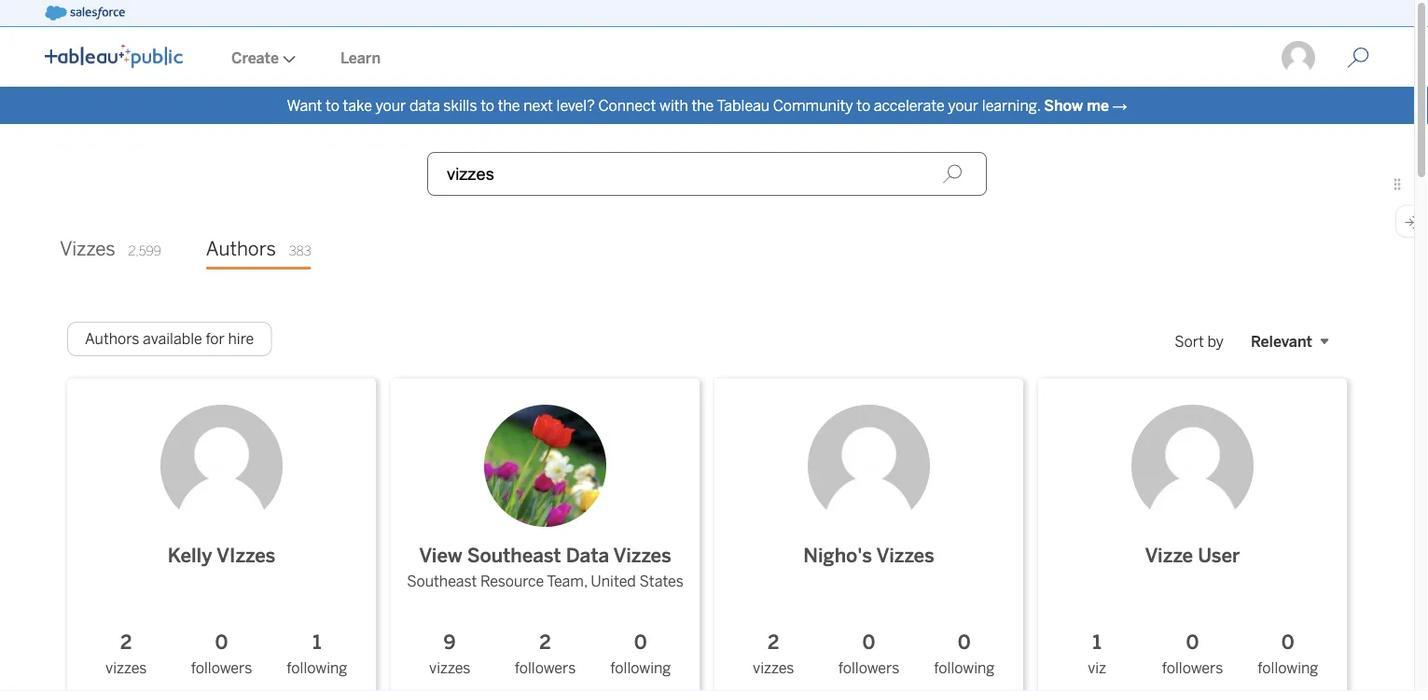 Task type: describe. For each thing, give the bounding box(es) containing it.
followers for vizze
[[1162, 660, 1223, 677]]

1 for 1 following
[[313, 631, 321, 654]]

for
[[206, 330, 225, 348]]

hire
[[228, 330, 254, 348]]

→
[[1112, 97, 1127, 114]]

vizzes
[[216, 544, 275, 567]]

Search input field
[[427, 152, 987, 196]]

by
[[1207, 332, 1224, 350]]

1 to from the left
[[325, 97, 339, 114]]

following for nigho's vizzes
[[934, 660, 995, 677]]

nigho's vizzes link
[[793, 390, 945, 571]]

united
[[591, 573, 636, 591]]

salesforce logo image
[[45, 6, 125, 21]]

2 to from the left
[[481, 97, 494, 114]]

data
[[409, 97, 440, 114]]

0 followers for kelly
[[191, 631, 252, 677]]

0 following for nigho's vizzes
[[934, 631, 995, 677]]

avatar image for view southeast data vizzes image
[[484, 405, 606, 527]]

connect
[[598, 97, 656, 114]]

authors for authors available for hire
[[85, 330, 139, 348]]

2 horizontal spatial vizzes
[[876, 544, 934, 567]]

community
[[773, 97, 853, 114]]

search image
[[942, 164, 963, 184]]

go to search image
[[1325, 47, 1392, 69]]

vizze
[[1145, 544, 1193, 567]]

1 for 1 viz
[[1093, 631, 1101, 654]]

learn
[[340, 49, 381, 67]]

2 0 from the left
[[634, 631, 647, 654]]

view southeast data vizzes
[[419, 544, 671, 567]]

me
[[1087, 97, 1109, 114]]

user
[[1198, 544, 1240, 567]]

show
[[1044, 97, 1083, 114]]

2 following from the left
[[610, 660, 671, 677]]

2 vizzes for nigho's
[[753, 631, 794, 677]]

2 for nigho's vizzes
[[768, 631, 779, 654]]

2 vizzes for kelly
[[105, 631, 147, 677]]

avatar image for nigho's vizzes image
[[808, 405, 930, 527]]

0 followers for vizze
[[1162, 631, 1223, 677]]

2 your from the left
[[948, 97, 979, 114]]

1 the from the left
[[498, 97, 520, 114]]

followers for nigho's
[[838, 660, 899, 677]]

3 to from the left
[[857, 97, 870, 114]]

vizze user
[[1145, 544, 1240, 567]]

2 the from the left
[[692, 97, 714, 114]]

relevant button
[[1233, 322, 1347, 361]]

0 followers for nigho's
[[838, 631, 899, 677]]

want to take your data skills to the next level? connect with the tableau community to accelerate your learning. show me →
[[287, 97, 1127, 114]]

vizzes for nigho's vizzes
[[753, 660, 794, 677]]

learning.
[[982, 97, 1041, 114]]

show me link
[[1044, 97, 1109, 114]]

nigho's vizzes
[[803, 544, 934, 567]]

0 horizontal spatial vizzes
[[60, 237, 115, 261]]

0 following for vizze user
[[1258, 631, 1318, 677]]

with
[[659, 97, 688, 114]]

avatar image for vizze user image
[[1131, 405, 1254, 527]]

sort
[[1175, 332, 1204, 350]]

authors for authors
[[206, 237, 276, 261]]

viz
[[1088, 660, 1107, 677]]

1 your from the left
[[375, 97, 406, 114]]

2 for kelly vizzes
[[120, 631, 132, 654]]

southeast resource team, united states
[[407, 573, 684, 591]]



Task type: locate. For each thing, give the bounding box(es) containing it.
2 vizzes from the left
[[429, 660, 470, 677]]

1 horizontal spatial vizzes
[[429, 660, 470, 677]]

1 vertical spatial southeast
[[407, 573, 477, 591]]

to left the accelerate
[[857, 97, 870, 114]]

1 inside 1 following
[[313, 631, 321, 654]]

learn link
[[318, 29, 403, 87]]

your right the take
[[375, 97, 406, 114]]

3 followers from the left
[[838, 660, 899, 677]]

to right skills
[[481, 97, 494, 114]]

to left the take
[[325, 97, 339, 114]]

3 2 from the left
[[768, 631, 779, 654]]

authors left available
[[85, 330, 139, 348]]

9 vizzes
[[429, 631, 470, 677]]

kelly vizzes
[[168, 544, 275, 567]]

southeast inside view southeast data vizzes link
[[467, 544, 561, 567]]

2 followers from the left
[[515, 660, 576, 677]]

your
[[375, 97, 406, 114], [948, 97, 979, 114]]

available
[[143, 330, 202, 348]]

1 horizontal spatial vizzes
[[613, 544, 671, 567]]

2 horizontal spatial vizzes
[[753, 660, 794, 677]]

2 horizontal spatial 2
[[768, 631, 779, 654]]

1 0 from the left
[[215, 631, 228, 654]]

1 vizzes from the left
[[105, 660, 147, 677]]

3 0 following from the left
[[1258, 631, 1318, 677]]

383
[[289, 243, 311, 259]]

1 horizontal spatial your
[[948, 97, 979, 114]]

2 vizzes
[[105, 631, 147, 677], [753, 631, 794, 677]]

southeast up resource
[[467, 544, 561, 567]]

kelly vizzes link
[[146, 390, 298, 571]]

following
[[287, 660, 347, 677], [610, 660, 671, 677], [934, 660, 995, 677], [1258, 660, 1318, 677]]

avatar image for kelly vizzes image
[[160, 405, 283, 527]]

vizzes right nigho's
[[876, 544, 934, 567]]

followers for kelly
[[191, 660, 252, 677]]

2 2 from the left
[[539, 631, 551, 654]]

authors
[[206, 237, 276, 261], [85, 330, 139, 348]]

view southeast data vizzes link
[[407, 390, 684, 571]]

vizzes
[[60, 237, 115, 261], [613, 544, 671, 567], [876, 544, 934, 567]]

1 2 vizzes from the left
[[105, 631, 147, 677]]

1 followers from the left
[[191, 660, 252, 677]]

1 0 followers from the left
[[191, 631, 252, 677]]

logo image
[[45, 44, 183, 68]]

tableau
[[717, 97, 770, 114]]

vizzes
[[105, 660, 147, 677], [429, 660, 470, 677], [753, 660, 794, 677]]

authors inside authors available for hire button
[[85, 330, 139, 348]]

team,
[[547, 573, 587, 591]]

0 horizontal spatial vizzes
[[105, 660, 147, 677]]

sort by
[[1175, 332, 1224, 350]]

3 0 from the left
[[862, 631, 875, 654]]

vizzes for kelly vizzes
[[105, 660, 147, 677]]

4 0 from the left
[[958, 631, 971, 654]]

following for kelly vizzes
[[287, 660, 347, 677]]

0 horizontal spatial 0 followers
[[191, 631, 252, 677]]

vizzes up 'states'
[[613, 544, 671, 567]]

nigho's
[[803, 544, 872, 567]]

the
[[498, 97, 520, 114], [692, 97, 714, 114]]

0 horizontal spatial 2
[[120, 631, 132, 654]]

the right with
[[692, 97, 714, 114]]

2 0 followers from the left
[[838, 631, 899, 677]]

0 horizontal spatial authors
[[85, 330, 139, 348]]

0 following
[[610, 631, 671, 677], [934, 631, 995, 677], [1258, 631, 1318, 677]]

to
[[325, 97, 339, 114], [481, 97, 494, 114], [857, 97, 870, 114]]

1 vertical spatial authors
[[85, 330, 139, 348]]

create
[[231, 49, 279, 67]]

4 followers from the left
[[1162, 660, 1223, 677]]

2
[[120, 631, 132, 654], [539, 631, 551, 654], [768, 631, 779, 654]]

john.smith1494 image
[[1280, 39, 1317, 76]]

authors left 383
[[206, 237, 276, 261]]

1 1 from the left
[[313, 631, 321, 654]]

3 vizzes from the left
[[753, 660, 794, 677]]

following for vizze user
[[1258, 660, 1318, 677]]

view
[[419, 544, 462, 567]]

1 horizontal spatial 1
[[1093, 631, 1101, 654]]

southeast
[[467, 544, 561, 567], [407, 573, 477, 591]]

1 following from the left
[[287, 660, 347, 677]]

2 horizontal spatial to
[[857, 97, 870, 114]]

accelerate
[[874, 97, 945, 114]]

2 horizontal spatial 0 following
[[1258, 631, 1318, 677]]

vizzes left 2,599
[[60, 237, 115, 261]]

0 horizontal spatial 2 vizzes
[[105, 631, 147, 677]]

kelly
[[168, 544, 212, 567]]

states
[[639, 573, 684, 591]]

authors available for hire button
[[67, 322, 272, 356]]

followers
[[191, 660, 252, 677], [515, 660, 576, 677], [838, 660, 899, 677], [1162, 660, 1223, 677]]

relevant
[[1251, 332, 1312, 350]]

6 0 from the left
[[1282, 631, 1295, 654]]

data
[[566, 544, 609, 567]]

0 horizontal spatial the
[[498, 97, 520, 114]]

1
[[313, 631, 321, 654], [1093, 631, 1101, 654]]

1 horizontal spatial 0 followers
[[838, 631, 899, 677]]

5 0 from the left
[[1186, 631, 1199, 654]]

next
[[523, 97, 553, 114]]

0 horizontal spatial to
[[325, 97, 339, 114]]

2,599
[[128, 243, 161, 259]]

9
[[444, 631, 456, 654]]

create button
[[209, 29, 318, 87]]

0 vertical spatial southeast
[[467, 544, 561, 567]]

1 horizontal spatial authors
[[206, 237, 276, 261]]

want
[[287, 97, 322, 114]]

1 viz
[[1088, 631, 1107, 677]]

1 horizontal spatial the
[[692, 97, 714, 114]]

1 following
[[287, 631, 347, 677]]

1 horizontal spatial 0 following
[[934, 631, 995, 677]]

0 horizontal spatial 1
[[313, 631, 321, 654]]

1 inside the 1 viz
[[1093, 631, 1101, 654]]

0 horizontal spatial 0 following
[[610, 631, 671, 677]]

your left learning.
[[948, 97, 979, 114]]

authors available for hire
[[85, 330, 254, 348]]

0
[[215, 631, 228, 654], [634, 631, 647, 654], [862, 631, 875, 654], [958, 631, 971, 654], [1186, 631, 1199, 654], [1282, 631, 1295, 654]]

0 vertical spatial authors
[[206, 237, 276, 261]]

2 inside 2 followers
[[539, 631, 551, 654]]

2 horizontal spatial 0 followers
[[1162, 631, 1223, 677]]

1 2 from the left
[[120, 631, 132, 654]]

vizze user link
[[1117, 390, 1269, 571]]

0 horizontal spatial your
[[375, 97, 406, 114]]

3 following from the left
[[934, 660, 995, 677]]

resource
[[480, 573, 544, 591]]

1 0 following from the left
[[610, 631, 671, 677]]

1 horizontal spatial to
[[481, 97, 494, 114]]

3 0 followers from the left
[[1162, 631, 1223, 677]]

skills
[[443, 97, 477, 114]]

1 horizontal spatial 2
[[539, 631, 551, 654]]

2 followers
[[515, 631, 576, 677]]

2 1 from the left
[[1093, 631, 1101, 654]]

4 following from the left
[[1258, 660, 1318, 677]]

the left next
[[498, 97, 520, 114]]

2 0 following from the left
[[934, 631, 995, 677]]

0 followers
[[191, 631, 252, 677], [838, 631, 899, 677], [1162, 631, 1223, 677]]

level?
[[556, 97, 595, 114]]

southeast down view
[[407, 573, 477, 591]]

take
[[343, 97, 372, 114]]

1 horizontal spatial 2 vizzes
[[753, 631, 794, 677]]

2 2 vizzes from the left
[[753, 631, 794, 677]]



Task type: vqa. For each thing, say whether or not it's contained in the screenshot.


